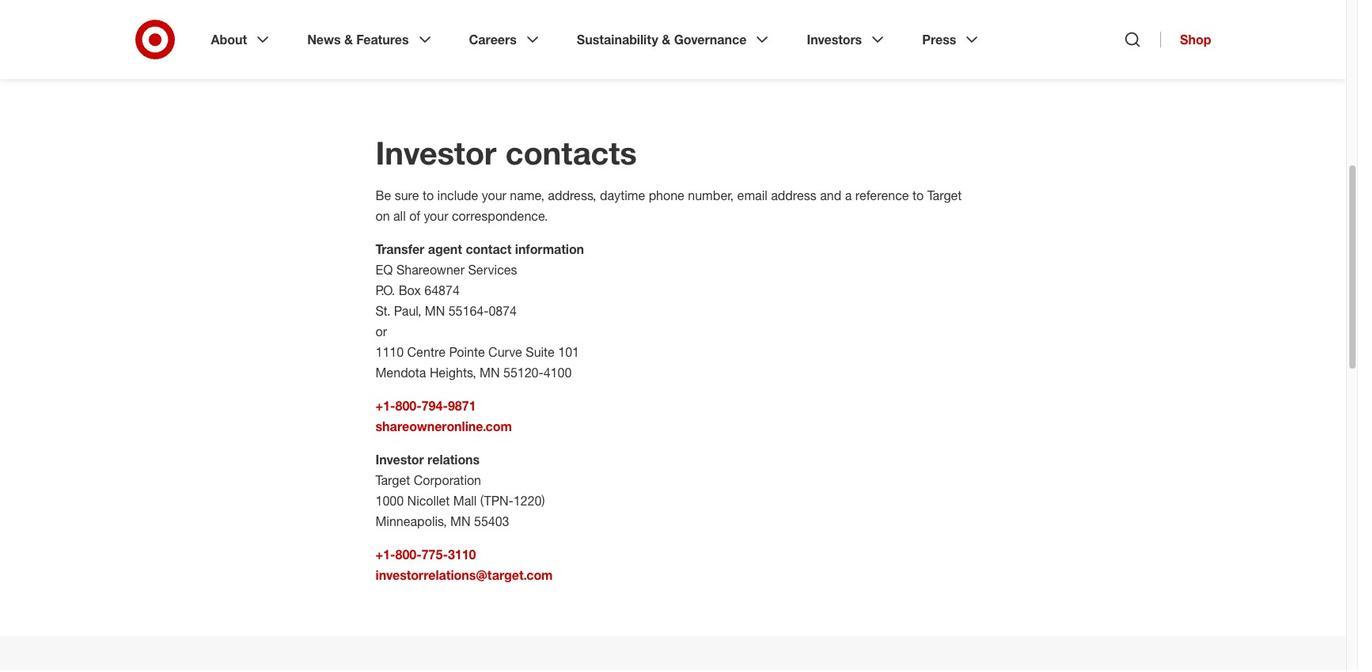 Task type: describe. For each thing, give the bounding box(es) containing it.
2 horizontal spatial mn
[[480, 365, 500, 381]]

1 to from the left
[[423, 188, 434, 203]]

address,
[[548, 188, 597, 203]]

9871
[[448, 398, 476, 414]]

target inside investor relations target corporation 1000 nicollet mall (tpn-1220) minneapolis, mn 55403
[[376, 473, 410, 488]]

curve
[[488, 344, 522, 360]]

downloadable transcript infographic
[[376, 18, 525, 55]]

governance
[[674, 32, 747, 47]]

downloadable
[[376, 18, 462, 34]]

agent
[[428, 241, 462, 257]]

news
[[307, 32, 341, 47]]

3110
[[448, 547, 476, 563]]

investorrelations@target.com
[[376, 568, 553, 583]]

1000
[[376, 493, 404, 509]]

& for sustainability
[[662, 32, 671, 47]]

sustainability
[[577, 32, 658, 47]]

news & features
[[307, 32, 409, 47]]

services
[[468, 262, 517, 278]]

64874
[[425, 283, 460, 298]]

or
[[376, 324, 387, 340]]

name,
[[510, 188, 545, 203]]

55120-
[[503, 365, 544, 381]]

+1-800-775-3110 link
[[376, 547, 476, 563]]

investor relations target corporation 1000 nicollet mall (tpn-1220) minneapolis, mn 55403
[[376, 452, 545, 530]]

investors link
[[796, 19, 899, 60]]

investorrelations@target.com link
[[376, 568, 553, 583]]

investor for investor contacts
[[376, 134, 497, 172]]

shareowner
[[396, 262, 465, 278]]

suite
[[526, 344, 555, 360]]

a
[[845, 188, 852, 203]]

1 horizontal spatial your
[[482, 188, 507, 203]]

0874
[[489, 303, 517, 319]]

press
[[922, 32, 957, 47]]

about link
[[200, 19, 284, 60]]

1220)
[[514, 493, 545, 509]]

794-
[[422, 398, 448, 414]]

2 to from the left
[[913, 188, 924, 203]]

transfer agent contact information eq shareowner services p.o. box 64874 st. paul, mn 55164-0874 or 1110 centre pointe curve suite 101 mendota heights, mn 55120-4100
[[376, 241, 584, 381]]

infographic link
[[376, 39, 463, 55]]

corporation
[[414, 473, 481, 488]]

and
[[820, 188, 842, 203]]

& for news
[[344, 32, 353, 47]]

pointe
[[449, 344, 485, 360]]

+1- for +1-800-794-9871
[[376, 398, 395, 414]]

heights,
[[430, 365, 476, 381]]

contacts
[[505, 134, 637, 172]]

mn inside investor relations target corporation 1000 nicollet mall (tpn-1220) minneapolis, mn 55403
[[450, 514, 471, 530]]

55164-
[[449, 303, 489, 319]]

reference
[[855, 188, 909, 203]]

features
[[356, 32, 409, 47]]

1 vertical spatial your
[[424, 208, 448, 224]]

on
[[376, 208, 390, 224]]

+1-800-794-9871 shareowneronline.com
[[376, 398, 512, 435]]

relations
[[428, 452, 480, 468]]

55403
[[474, 514, 509, 530]]

be sure to include your name, address, daytime phone number, email address and a reference to target on all of your correspondence.
[[376, 188, 962, 224]]

of
[[409, 208, 420, 224]]

minneapolis,
[[376, 514, 447, 530]]

transcript
[[465, 18, 525, 34]]



Task type: locate. For each thing, give the bounding box(es) containing it.
press link
[[911, 19, 993, 60]]

your right of
[[424, 208, 448, 224]]

0 horizontal spatial your
[[424, 208, 448, 224]]

to
[[423, 188, 434, 203], [913, 188, 924, 203]]

mn down mall
[[450, 514, 471, 530]]

your
[[482, 188, 507, 203], [424, 208, 448, 224]]

shop
[[1180, 32, 1212, 47]]

paul,
[[394, 303, 421, 319]]

0 vertical spatial +1-
[[376, 398, 395, 414]]

+1- down minneapolis,
[[376, 547, 395, 563]]

2 +1- from the top
[[376, 547, 395, 563]]

shareowneronline.com link
[[376, 419, 512, 435]]

+1- inside +1-800-794-9871 shareowneronline.com
[[376, 398, 395, 414]]

investor contacts
[[376, 134, 637, 172]]

1 investor from the top
[[376, 134, 497, 172]]

your up correspondence.
[[482, 188, 507, 203]]

800- down mendota
[[395, 398, 422, 414]]

1 vertical spatial +1-
[[376, 547, 395, 563]]

be
[[376, 188, 391, 203]]

0 horizontal spatial target
[[376, 473, 410, 488]]

1 vertical spatial 800-
[[395, 547, 422, 563]]

0 vertical spatial your
[[482, 188, 507, 203]]

mall
[[453, 493, 477, 509]]

mn down 64874
[[425, 303, 445, 319]]

+1- inside the +1-800-775-3110 investorrelations@target.com
[[376, 547, 395, 563]]

(tpn-
[[480, 493, 514, 509]]

2 800- from the top
[[395, 547, 422, 563]]

eq
[[376, 262, 393, 278]]

2 & from the left
[[662, 32, 671, 47]]

transfer
[[376, 241, 425, 257]]

1 horizontal spatial &
[[662, 32, 671, 47]]

mendota
[[376, 365, 426, 381]]

+1-800-775-3110 investorrelations@target.com
[[376, 547, 553, 583]]

+1-
[[376, 398, 395, 414], [376, 547, 395, 563]]

800- inside the +1-800-775-3110 investorrelations@target.com
[[395, 547, 422, 563]]

sustainability & governance
[[577, 32, 747, 47]]

1 horizontal spatial to
[[913, 188, 924, 203]]

0 vertical spatial target
[[927, 188, 962, 203]]

correspondence.
[[452, 208, 548, 224]]

sustainability & governance link
[[566, 19, 783, 60]]

investor up include
[[376, 134, 497, 172]]

2 vertical spatial mn
[[450, 514, 471, 530]]

1 +1- from the top
[[376, 398, 395, 414]]

1 horizontal spatial mn
[[450, 514, 471, 530]]

& inside 'news & features' link
[[344, 32, 353, 47]]

4100
[[544, 365, 572, 381]]

information
[[515, 241, 584, 257]]

775-
[[422, 547, 448, 563]]

number,
[[688, 188, 734, 203]]

downloadable transcript link
[[376, 18, 525, 34]]

& inside sustainability & governance 'link'
[[662, 32, 671, 47]]

target inside be sure to include your name, address, daytime phone number, email address and a reference to target on all of your correspondence.
[[927, 188, 962, 203]]

shareowneronline.com
[[376, 419, 512, 435]]

1 800- from the top
[[395, 398, 422, 414]]

phone
[[649, 188, 685, 203]]

101
[[558, 344, 579, 360]]

0 vertical spatial mn
[[425, 303, 445, 319]]

investor
[[376, 134, 497, 172], [376, 452, 424, 468]]

1 & from the left
[[344, 32, 353, 47]]

800- for 775-
[[395, 547, 422, 563]]

0 horizontal spatial mn
[[425, 303, 445, 319]]

1 vertical spatial target
[[376, 473, 410, 488]]

investor for investor relations target corporation 1000 nicollet mall (tpn-1220) minneapolis, mn 55403
[[376, 452, 424, 468]]

800- down minneapolis,
[[395, 547, 422, 563]]

investor inside investor relations target corporation 1000 nicollet mall (tpn-1220) minneapolis, mn 55403
[[376, 452, 424, 468]]

1 vertical spatial mn
[[480, 365, 500, 381]]

st.
[[376, 303, 391, 319]]

mn down the curve
[[480, 365, 500, 381]]

& right news
[[344, 32, 353, 47]]

careers link
[[458, 19, 553, 60]]

daytime
[[600, 188, 645, 203]]

800- for 794-
[[395, 398, 422, 414]]

centre
[[407, 344, 446, 360]]

1 horizontal spatial target
[[927, 188, 962, 203]]

0 vertical spatial investor
[[376, 134, 497, 172]]

investors
[[807, 32, 862, 47]]

address
[[771, 188, 817, 203]]

shop link
[[1161, 32, 1212, 47]]

800-
[[395, 398, 422, 414], [395, 547, 422, 563]]

+1- down mendota
[[376, 398, 395, 414]]

include
[[437, 188, 478, 203]]

mn
[[425, 303, 445, 319], [480, 365, 500, 381], [450, 514, 471, 530]]

email
[[737, 188, 768, 203]]

nicollet
[[407, 493, 450, 509]]

+1- for +1-800-775-3110
[[376, 547, 395, 563]]

0 vertical spatial 800-
[[395, 398, 422, 414]]

0 horizontal spatial &
[[344, 32, 353, 47]]

to right sure
[[423, 188, 434, 203]]

p.o.
[[376, 283, 395, 298]]

contact
[[466, 241, 512, 257]]

target up 1000
[[376, 473, 410, 488]]

careers
[[469, 32, 517, 47]]

& left governance
[[662, 32, 671, 47]]

+1-800-794-9871 link
[[376, 398, 476, 414]]

target
[[927, 188, 962, 203], [376, 473, 410, 488]]

target right reference
[[927, 188, 962, 203]]

box
[[399, 283, 421, 298]]

all
[[393, 208, 406, 224]]

about
[[211, 32, 247, 47]]

800- inside +1-800-794-9871 shareowneronline.com
[[395, 398, 422, 414]]

to right reference
[[913, 188, 924, 203]]

investor up 1000
[[376, 452, 424, 468]]

news & features link
[[296, 19, 445, 60]]

1110
[[376, 344, 404, 360]]

0 horizontal spatial to
[[423, 188, 434, 203]]

1 vertical spatial investor
[[376, 452, 424, 468]]

2 investor from the top
[[376, 452, 424, 468]]

infographic
[[376, 39, 444, 55]]

&
[[344, 32, 353, 47], [662, 32, 671, 47]]

sure
[[395, 188, 419, 203]]



Task type: vqa. For each thing, say whether or not it's contained in the screenshot.
Transfer agent contact information EQ Shareowner Services P.O. Box 64874 St. Paul, MN 55164-0874 or 1110 Centre Pointe Curve Suite 101 Mendota Heights, MN 55120-4100 at the left of page
yes



